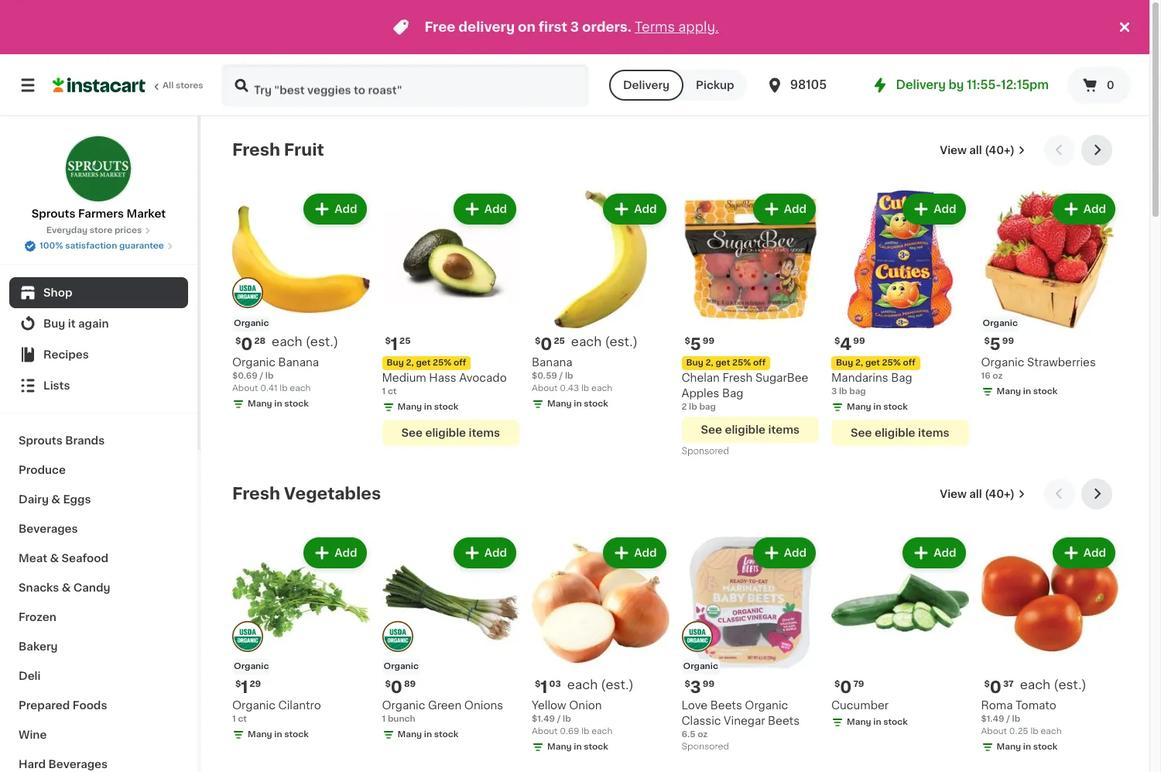 Task type: vqa. For each thing, say whether or not it's contained in the screenshot.
1 within Medium Hass Avocado 1 ct
yes



Task type: locate. For each thing, give the bounding box(es) containing it.
sprouts
[[32, 208, 76, 219], [19, 435, 63, 446]]

1 off from the left
[[454, 358, 466, 367]]

0 vertical spatial bag
[[850, 387, 866, 395]]

see down medium
[[402, 427, 423, 438]]

1 5 from the left
[[691, 336, 701, 352]]

see eligible items for 1
[[402, 427, 500, 438]]

0 horizontal spatial 25%
[[433, 358, 452, 367]]

2 horizontal spatial eligible
[[875, 427, 916, 438]]

$ inside $ 1 03
[[535, 680, 541, 688]]

0 vertical spatial 3
[[571, 21, 579, 33]]

2 $ 5 99 from the left
[[985, 336, 1015, 352]]

1 left 29
[[241, 679, 248, 695]]

1 $ 5 99 from the left
[[685, 336, 715, 352]]

instacart logo image
[[53, 76, 146, 94]]

organic inside 'organic banana $0.69 / lb about 0.41 lb each'
[[232, 357, 276, 367]]

bag inside mandarins bag 3 lb bag
[[891, 372, 913, 383]]

store
[[90, 226, 112, 235]]

1 horizontal spatial bag
[[891, 372, 913, 383]]

29
[[250, 680, 261, 688]]

about for yellow
[[532, 727, 558, 736]]

all
[[970, 145, 982, 156], [970, 488, 982, 499]]

each (est.) inside "$1.03 each (estimated)" element
[[567, 678, 634, 691]]

product group containing 4
[[832, 191, 969, 446]]

$ 5 99 up chelan
[[685, 336, 715, 352]]

each inside 'organic banana $0.69 / lb about 0.41 lb each'
[[290, 384, 311, 392]]

$ left 03
[[535, 680, 541, 688]]

(est.) up 'tomato'
[[1054, 678, 1087, 691]]

1 horizontal spatial $1.49
[[982, 715, 1005, 723]]

1 vertical spatial oz
[[698, 730, 708, 739]]

2 buy 2, get 25% off from the left
[[686, 358, 766, 367]]

beets up "vinegar"
[[711, 700, 742, 711]]

buy inside product group
[[836, 358, 854, 367]]

many down 0.25
[[997, 743, 1022, 751]]

see eligible items button
[[682, 416, 819, 443], [382, 419, 520, 446], [832, 419, 969, 446]]

3 25% from the left
[[882, 358, 901, 367]]

stock down mandarins bag 3 lb bag
[[884, 402, 908, 411]]

in down mandarins bag 3 lb bag
[[874, 402, 882, 411]]

1 horizontal spatial banana
[[532, 357, 573, 367]]

prices
[[115, 226, 142, 235]]

1 horizontal spatial bag
[[850, 387, 866, 395]]

about left 0.25
[[982, 727, 1008, 736]]

$ inside $ 1 25
[[385, 336, 391, 345]]

see eligible items button for 1
[[382, 419, 520, 446]]

recipes link
[[9, 339, 188, 370]]

2 horizontal spatial see eligible items
[[851, 427, 950, 438]]

beverages inside "link"
[[19, 523, 78, 534]]

ct down the '$ 1 29'
[[238, 715, 247, 723]]

each up onion
[[567, 678, 598, 691]]

1 horizontal spatial oz
[[993, 371, 1003, 380]]

$ 1 25
[[385, 336, 411, 352]]

product group containing 3
[[682, 534, 819, 755]]

1 vertical spatial item carousel region
[[232, 478, 1119, 772]]

in down medium hass avocado 1 ct
[[424, 402, 432, 411]]

beverages down dairy & eggs
[[19, 523, 78, 534]]

get
[[416, 358, 431, 367], [716, 358, 731, 367], [866, 358, 880, 367]]

2, up mandarins
[[856, 358, 864, 367]]

buy 2, get 25% off for 4
[[836, 358, 916, 367]]

oz
[[993, 371, 1003, 380], [698, 730, 708, 739]]

sprouts brands link
[[9, 426, 188, 455]]

& left candy
[[62, 582, 71, 593]]

lb right 0.41
[[280, 384, 288, 392]]

1 vertical spatial bag
[[700, 402, 716, 411]]

0 vertical spatial fresh
[[232, 142, 280, 158]]

free
[[425, 21, 456, 33]]

item carousel region containing fresh fruit
[[232, 135, 1119, 466]]

banana inside banana $0.59 / lb about 0.43 lb each
[[532, 357, 573, 367]]

1 horizontal spatial items
[[769, 424, 800, 435]]

0 horizontal spatial items
[[469, 427, 500, 438]]

$1.49
[[532, 715, 555, 723], [982, 715, 1005, 723]]

2 5 from the left
[[990, 336, 1001, 352]]

98105
[[790, 79, 827, 91]]

get for 1
[[416, 358, 431, 367]]

off inside product group
[[903, 358, 916, 367]]

0 horizontal spatial off
[[454, 358, 466, 367]]

& left eggs on the left of the page
[[51, 494, 60, 505]]

1 item carousel region from the top
[[232, 135, 1119, 466]]

2, up medium
[[406, 358, 414, 367]]

in down 0.43
[[574, 399, 582, 408]]

Search field
[[223, 65, 588, 105]]

25%
[[433, 358, 452, 367], [733, 358, 751, 367], [882, 358, 901, 367]]

0 vertical spatial (40+)
[[985, 145, 1015, 156]]

see down apples
[[701, 424, 723, 435]]

on
[[518, 21, 536, 33]]

buy down 4
[[836, 358, 854, 367]]

many in stock down organic green onions 1 bunch
[[398, 730, 459, 739]]

1 all from the top
[[970, 145, 982, 156]]

delivery
[[896, 79, 946, 91], [623, 80, 670, 91]]

fresh vegetables
[[232, 485, 381, 501]]

$1.49 inside roma tomato $1.49 / lb about 0.25 lb each
[[982, 715, 1005, 723]]

sugarbee
[[756, 372, 809, 383]]

fresh for fresh vegetables
[[232, 485, 280, 501]]

all stores
[[163, 81, 203, 90]]

sprouts up everyday
[[32, 208, 76, 219]]

see
[[701, 424, 723, 435], [402, 427, 423, 438], [851, 427, 872, 438]]

stock down organic strawberries 16 oz
[[1034, 387, 1058, 395]]

lb
[[265, 371, 274, 380], [565, 371, 573, 380], [280, 384, 288, 392], [582, 384, 589, 392], [839, 387, 848, 395], [689, 402, 697, 411], [563, 715, 571, 723], [1013, 715, 1021, 723], [582, 727, 590, 736], [1031, 727, 1039, 736]]

item badge image up '89' at the bottom left
[[382, 621, 413, 652]]

delivery inside button
[[623, 80, 670, 91]]

see eligible items inside product group
[[851, 427, 950, 438]]

bag down apples
[[700, 402, 716, 411]]

1 vertical spatial &
[[50, 553, 59, 564]]

1 down medium
[[382, 387, 386, 395]]

&
[[51, 494, 60, 505], [50, 553, 59, 564], [62, 582, 71, 593]]

1 horizontal spatial 3
[[691, 679, 701, 695]]

see eligible items button for 5
[[682, 416, 819, 443]]

bag down mandarins
[[850, 387, 866, 395]]

sponsored badge image down 6.5
[[682, 742, 729, 751]]

0 vertical spatial beverages
[[19, 523, 78, 534]]

beverages down wine link
[[48, 759, 108, 770]]

1 horizontal spatial see
[[701, 424, 723, 435]]

2 horizontal spatial 2,
[[856, 358, 864, 367]]

(est.) up onion
[[601, 678, 634, 691]]

lb right 2 at bottom
[[689, 402, 697, 411]]

2 get from the left
[[716, 358, 731, 367]]

0 vertical spatial view
[[940, 145, 967, 156]]

2 vertical spatial fresh
[[232, 485, 280, 501]]

oz down classic
[[698, 730, 708, 739]]

2, inside product group
[[856, 358, 864, 367]]

$0.28 each (estimated) element
[[232, 334, 370, 354]]

2 $1.49 from the left
[[982, 715, 1005, 723]]

0
[[1107, 80, 1115, 91], [241, 336, 253, 352], [541, 336, 552, 352], [391, 679, 403, 695], [840, 679, 852, 695], [990, 679, 1002, 695]]

1 left bunch
[[382, 715, 386, 723]]

1 vertical spatial view all (40+) button
[[934, 478, 1032, 509]]

2 view all (40+) from the top
[[940, 488, 1015, 499]]

by
[[949, 79, 964, 91]]

see eligible items button down medium hass avocado 1 ct
[[382, 419, 520, 446]]

eligible for 4
[[875, 427, 916, 438]]

0 horizontal spatial 3
[[571, 21, 579, 33]]

view all (40+) for buy 2, get 25% off
[[940, 145, 1015, 156]]

1 horizontal spatial item badge image
[[382, 621, 413, 652]]

100% satisfaction guarantee button
[[24, 237, 173, 252]]

0 horizontal spatial 25
[[400, 336, 411, 345]]

view for 0
[[940, 488, 967, 499]]

1 view all (40+) from the top
[[940, 145, 1015, 156]]

about inside roma tomato $1.49 / lb about 0.25 lb each
[[982, 727, 1008, 736]]

(est.) inside $0.25 each (estimated) element
[[605, 335, 638, 347]]

2 item carousel region from the top
[[232, 478, 1119, 772]]

eggs
[[63, 494, 91, 505]]

1 vertical spatial all
[[970, 488, 982, 499]]

1 vertical spatial bag
[[722, 388, 744, 398]]

stock down cucumber
[[884, 718, 908, 726]]

3 down mandarins
[[832, 387, 837, 395]]

in down 0.41
[[274, 399, 282, 408]]

product group
[[232, 191, 370, 413], [382, 191, 520, 446], [532, 191, 669, 413], [682, 191, 819, 460], [832, 191, 969, 446], [982, 191, 1119, 401], [232, 534, 370, 744], [382, 534, 520, 744], [532, 534, 669, 757], [682, 534, 819, 755], [832, 534, 969, 732], [982, 534, 1119, 757]]

$0.25 each (estimated) element
[[532, 334, 669, 354]]

everyday store prices link
[[46, 225, 151, 237]]

buy 2, get 25% off up mandarins bag 3 lb bag
[[836, 358, 916, 367]]

79
[[854, 680, 865, 688]]

each
[[272, 335, 302, 347], [571, 335, 602, 347], [290, 384, 311, 392], [592, 384, 613, 392], [567, 678, 598, 691], [1020, 678, 1051, 691], [592, 727, 613, 736], [1041, 727, 1062, 736]]

buy 2, get 25% off for 1
[[387, 358, 466, 367]]

(40+) for 0
[[985, 488, 1015, 499]]

many down 0.41
[[248, 399, 272, 408]]

add button
[[305, 195, 365, 223], [455, 195, 515, 223], [605, 195, 665, 223], [755, 195, 815, 223], [905, 195, 965, 223], [1055, 195, 1114, 223], [305, 539, 365, 566], [455, 539, 515, 566], [605, 539, 665, 566], [755, 539, 815, 566], [905, 539, 965, 566], [1055, 539, 1114, 566]]

organic
[[234, 319, 269, 327], [983, 319, 1018, 327], [232, 357, 276, 367], [982, 357, 1025, 367], [234, 662, 269, 671], [384, 662, 419, 671], [683, 662, 719, 671], [232, 700, 276, 711], [382, 700, 425, 711], [745, 700, 789, 711]]

25% up 'hass'
[[433, 358, 452, 367]]

get up medium
[[416, 358, 431, 367]]

/ for yellow
[[557, 715, 561, 723]]

1 vertical spatial 3
[[832, 387, 837, 395]]

/
[[260, 371, 263, 380], [560, 371, 563, 380], [557, 715, 561, 723], [1007, 715, 1010, 723]]

1 $1.49 from the left
[[532, 715, 555, 723]]

get inside product group
[[866, 358, 880, 367]]

see eligible items down chelan fresh sugarbee apples bag 2 lb bag
[[701, 424, 800, 435]]

(est.) for roma tomato
[[1054, 678, 1087, 691]]

1 vertical spatial fresh
[[723, 372, 753, 383]]

many in stock down mandarins bag 3 lb bag
[[847, 402, 908, 411]]

1 horizontal spatial 25%
[[733, 358, 751, 367]]

2 horizontal spatial buy 2, get 25% off
[[836, 358, 916, 367]]

1 vertical spatial view all (40+)
[[940, 488, 1015, 499]]

1 horizontal spatial buy 2, get 25% off
[[686, 358, 766, 367]]

0 horizontal spatial see eligible items
[[402, 427, 500, 438]]

fruit
[[284, 142, 324, 158]]

delivery left by
[[896, 79, 946, 91]]

1 vertical spatial sponsored badge image
[[682, 742, 729, 751]]

strawberries
[[1028, 357, 1096, 367]]

1 horizontal spatial eligible
[[725, 424, 766, 435]]

1 banana from the left
[[278, 357, 319, 367]]

many in stock down cucumber
[[847, 718, 908, 726]]

2 horizontal spatial off
[[903, 358, 916, 367]]

organic inside organic strawberries 16 oz
[[982, 357, 1025, 367]]

25 up banana $0.59 / lb about 0.43 lb each
[[554, 336, 565, 345]]

2 off from the left
[[753, 358, 766, 367]]

2 (40+) from the top
[[985, 488, 1015, 499]]

in down cucumber
[[874, 718, 882, 726]]

1 horizontal spatial off
[[753, 358, 766, 367]]

2 2, from the left
[[706, 358, 714, 367]]

bag inside chelan fresh sugarbee apples bag 2 lb bag
[[722, 388, 744, 398]]

/ for organic
[[260, 371, 263, 380]]

off for 4
[[903, 358, 916, 367]]

$1.03 each (estimated) element
[[532, 678, 669, 698]]

0 vertical spatial item carousel region
[[232, 135, 1119, 466]]

0 vertical spatial view all (40+) button
[[934, 135, 1032, 166]]

buy 2, get 25% off inside product group
[[836, 358, 916, 367]]

1 vertical spatial view
[[940, 488, 967, 499]]

1 horizontal spatial delivery
[[896, 79, 946, 91]]

0 vertical spatial all
[[970, 145, 982, 156]]

sponsored badge image
[[682, 447, 729, 456], [682, 742, 729, 751]]

delivery for delivery
[[623, 80, 670, 91]]

0 horizontal spatial ct
[[238, 715, 247, 723]]

$ inside the '$ 1 29'
[[235, 680, 241, 688]]

avocado
[[459, 372, 507, 383]]

1 horizontal spatial get
[[716, 358, 731, 367]]

$ up medium
[[385, 336, 391, 345]]

/ up 0.43
[[560, 371, 563, 380]]

1 buy 2, get 25% off from the left
[[387, 358, 466, 367]]

each down 'tomato'
[[1041, 727, 1062, 736]]

everyday
[[46, 226, 88, 235]]

about down $0.69 at top
[[232, 384, 258, 392]]

in inside product group
[[874, 402, 882, 411]]

lb up 0.69
[[563, 715, 571, 723]]

5 up chelan
[[691, 336, 701, 352]]

buy up medium
[[387, 358, 404, 367]]

1 down the '$ 1 29'
[[232, 715, 236, 723]]

green
[[428, 700, 462, 711]]

view all (40+)
[[940, 145, 1015, 156], [940, 488, 1015, 499]]

frozen link
[[9, 602, 188, 632]]

off up mandarins bag 3 lb bag
[[903, 358, 916, 367]]

1 get from the left
[[416, 358, 431, 367]]

0 vertical spatial bag
[[891, 372, 913, 383]]

2 vertical spatial &
[[62, 582, 71, 593]]

many in stock inside product group
[[847, 402, 908, 411]]

item badge image
[[232, 277, 263, 308], [382, 621, 413, 652], [682, 621, 713, 652]]

$ 5 99 for organic strawberries
[[985, 336, 1015, 352]]

28
[[254, 336, 266, 345]]

lb inside mandarins bag 3 lb bag
[[839, 387, 848, 395]]

1 horizontal spatial $ 5 99
[[985, 336, 1015, 352]]

wine
[[19, 729, 47, 740]]

1 horizontal spatial see eligible items
[[701, 424, 800, 435]]

2 horizontal spatial item badge image
[[682, 621, 713, 652]]

1 vertical spatial sprouts
[[19, 435, 63, 446]]

each (est.) up 'tomato'
[[1020, 678, 1087, 691]]

/ up 0.25
[[1007, 715, 1010, 723]]

items for 1
[[469, 427, 500, 438]]

organic inside organic cilantro 1 ct
[[232, 700, 276, 711]]

$ 0 28
[[235, 336, 266, 352]]

0 horizontal spatial oz
[[698, 730, 708, 739]]

produce
[[19, 465, 66, 475]]

banana inside 'organic banana $0.69 / lb about 0.41 lb each'
[[278, 357, 319, 367]]

0 vertical spatial oz
[[993, 371, 1003, 380]]

bakery link
[[9, 632, 188, 661]]

1 horizontal spatial see eligible items button
[[682, 416, 819, 443]]

vinegar
[[724, 716, 765, 726]]

get up mandarins
[[866, 358, 880, 367]]

1 view all (40+) button from the top
[[934, 135, 1032, 166]]

organic green onions 1 bunch
[[382, 700, 503, 723]]

0 horizontal spatial bag
[[700, 402, 716, 411]]

3 inside limited time offer region
[[571, 21, 579, 33]]

2 horizontal spatial see
[[851, 427, 872, 438]]

terms apply. link
[[635, 21, 719, 33]]

1 horizontal spatial 5
[[990, 336, 1001, 352]]

$ inside $ 0 25
[[535, 336, 541, 345]]

items inside product group
[[918, 427, 950, 438]]

beets right "vinegar"
[[768, 716, 800, 726]]

1 horizontal spatial beets
[[768, 716, 800, 726]]

3 2, from the left
[[856, 358, 864, 367]]

100%
[[40, 242, 63, 250]]

2 banana from the left
[[532, 357, 573, 367]]

3 off from the left
[[903, 358, 916, 367]]

0 horizontal spatial see eligible items button
[[382, 419, 520, 446]]

$ 5 99 for buy 2, get 25% off
[[685, 336, 715, 352]]

0 horizontal spatial eligible
[[425, 427, 466, 438]]

(est.) inside $0.28 each (estimated) element
[[306, 335, 339, 347]]

see eligible items
[[701, 424, 800, 435], [402, 427, 500, 438], [851, 427, 950, 438]]

25% up chelan fresh sugarbee apples bag 2 lb bag
[[733, 358, 751, 367]]

bag
[[891, 372, 913, 383], [722, 388, 744, 398]]

/ inside yellow onion $1.49 / lb about 0.69 lb each
[[557, 715, 561, 723]]

2,
[[406, 358, 414, 367], [706, 358, 714, 367], [856, 358, 864, 367]]

lists
[[43, 380, 70, 391]]

all
[[163, 81, 174, 90]]

98105 button
[[766, 64, 859, 107]]

beverages link
[[9, 514, 188, 544]]

$ left 37
[[985, 680, 990, 688]]

0 horizontal spatial delivery
[[623, 80, 670, 91]]

1 vertical spatial (40+)
[[985, 488, 1015, 499]]

3 up love
[[691, 679, 701, 695]]

each (est.) inside $0.25 each (estimated) element
[[571, 335, 638, 347]]

1 25 from the left
[[400, 336, 411, 345]]

view for buy 2, get 25% off
[[940, 145, 967, 156]]

each (est.) inside $0.28 each (estimated) element
[[272, 335, 339, 347]]

16
[[982, 371, 991, 380]]

0 horizontal spatial 5
[[691, 336, 701, 352]]

25 inside $ 1 25
[[400, 336, 411, 345]]

buy for 1
[[387, 358, 404, 367]]

terms
[[635, 21, 675, 33]]

$ inside $ 0 28
[[235, 336, 241, 345]]

see for 1
[[402, 427, 423, 438]]

$ left 29
[[235, 680, 241, 688]]

/ inside roma tomato $1.49 / lb about 0.25 lb each
[[1007, 715, 1010, 723]]

fresh inside chelan fresh sugarbee apples bag 2 lb bag
[[723, 372, 753, 383]]

beets
[[711, 700, 742, 711], [768, 716, 800, 726]]

dairy & eggs
[[19, 494, 91, 505]]

chelan
[[682, 372, 720, 383]]

(est.) inside $0.37 each (estimated) element
[[1054, 678, 1087, 691]]

banana down $0.28 each (estimated) element
[[278, 357, 319, 367]]

see inside product group
[[851, 427, 872, 438]]

about inside yellow onion $1.49 / lb about 0.69 lb each
[[532, 727, 558, 736]]

see eligible items button down mandarins bag 3 lb bag
[[832, 419, 969, 446]]

see eligible items button down chelan fresh sugarbee apples bag 2 lb bag
[[682, 416, 819, 443]]

bag inside mandarins bag 3 lb bag
[[850, 387, 866, 395]]

farmers
[[78, 208, 124, 219]]

0 for $ 0 25
[[541, 336, 552, 352]]

sprouts up the produce
[[19, 435, 63, 446]]

about inside 'organic banana $0.69 / lb about 0.41 lb each'
[[232, 384, 258, 392]]

0 horizontal spatial get
[[416, 358, 431, 367]]

1 vertical spatial ct
[[238, 715, 247, 723]]

$ 0 37
[[985, 679, 1014, 695]]

2 25% from the left
[[733, 358, 751, 367]]

add
[[335, 204, 357, 215], [485, 204, 507, 215], [634, 204, 657, 215], [784, 204, 807, 215], [934, 204, 957, 215], [1084, 204, 1107, 215], [335, 547, 357, 558], [485, 547, 507, 558], [634, 547, 657, 558], [784, 547, 807, 558], [934, 547, 957, 558], [1084, 547, 1107, 558]]

buy 2, get 25% off up chelan
[[686, 358, 766, 367]]

item carousel region
[[232, 135, 1119, 466], [232, 478, 1119, 772]]

hard beverages link
[[9, 750, 188, 772]]

0 horizontal spatial bag
[[722, 388, 744, 398]]

1 horizontal spatial 25
[[554, 336, 565, 345]]

each (est.) inside $0.37 each (estimated) element
[[1020, 678, 1087, 691]]

delivery by 11:55-12:15pm
[[896, 79, 1049, 91]]

0 vertical spatial sponsored badge image
[[682, 447, 729, 456]]

onion
[[569, 700, 602, 711]]

0 vertical spatial view all (40+)
[[940, 145, 1015, 156]]

pickup
[[696, 80, 735, 91]]

None search field
[[221, 64, 589, 107]]

0 vertical spatial beets
[[711, 700, 742, 711]]

ct inside organic cilantro 1 ct
[[238, 715, 247, 723]]

wine link
[[9, 720, 188, 750]]

1 25% from the left
[[433, 358, 452, 367]]

0 horizontal spatial banana
[[278, 357, 319, 367]]

view all (40+) button for buy 2, get 25% off
[[934, 135, 1032, 166]]

about left 0.69
[[532, 727, 558, 736]]

fresh
[[232, 142, 280, 158], [723, 372, 753, 383], [232, 485, 280, 501]]

0 vertical spatial ct
[[388, 387, 397, 395]]

in down organic cilantro 1 ct
[[274, 730, 282, 739]]

buy 2, get 25% off up 'hass'
[[387, 358, 466, 367]]

many in stock
[[997, 387, 1058, 395], [248, 399, 309, 408], [547, 399, 609, 408], [398, 402, 459, 411], [847, 402, 908, 411], [847, 718, 908, 726], [248, 730, 309, 739], [398, 730, 459, 739], [547, 743, 609, 751], [997, 743, 1058, 751]]

2 horizontal spatial items
[[918, 427, 950, 438]]

0 horizontal spatial $1.49
[[532, 715, 555, 723]]

about for organic
[[232, 384, 258, 392]]

many down medium
[[398, 402, 422, 411]]

1 sponsored badge image from the top
[[682, 447, 729, 456]]

buy for 4
[[836, 358, 854, 367]]

1 (40+) from the top
[[985, 145, 1015, 156]]

2 25 from the left
[[554, 336, 565, 345]]

item badge image for 0
[[382, 621, 413, 652]]

0 vertical spatial &
[[51, 494, 60, 505]]

off up 'hass'
[[454, 358, 466, 367]]

oz inside love beets organic classic vinegar beets 6.5 oz
[[698, 730, 708, 739]]

2 view all (40+) button from the top
[[934, 478, 1032, 509]]

/ inside 'organic banana $0.69 / lb about 0.41 lb each'
[[260, 371, 263, 380]]

25% for 1
[[433, 358, 452, 367]]

5 for organic strawberries
[[990, 336, 1001, 352]]

$0.37 each (estimated) element
[[982, 678, 1119, 698]]

1 horizontal spatial 2,
[[706, 358, 714, 367]]

1 view from the top
[[940, 145, 967, 156]]

& for snacks
[[62, 582, 71, 593]]

25 inside $ 0 25
[[554, 336, 565, 345]]

$ up $0.59
[[535, 336, 541, 345]]

25% inside product group
[[882, 358, 901, 367]]

1 vertical spatial beets
[[768, 716, 800, 726]]

$ 1 03
[[535, 679, 561, 695]]

0 vertical spatial sprouts
[[32, 208, 76, 219]]

0 horizontal spatial 2,
[[406, 358, 414, 367]]

banana $0.59 / lb about 0.43 lb each
[[532, 357, 613, 392]]

orders.
[[582, 21, 632, 33]]

2, up chelan
[[706, 358, 714, 367]]

2 horizontal spatial get
[[866, 358, 880, 367]]

many in stock down organic strawberries 16 oz
[[997, 387, 1058, 395]]

$1.49 down 'roma'
[[982, 715, 1005, 723]]

1 2, from the left
[[406, 358, 414, 367]]

$1.49 inside yellow onion $1.49 / lb about 0.69 lb each
[[532, 715, 555, 723]]

fresh left vegetables
[[232, 485, 280, 501]]

item badge image inside product group
[[682, 621, 713, 652]]

& for dairy
[[51, 494, 60, 505]]

1 inside medium hass avocado 1 ct
[[382, 387, 386, 395]]

see eligible items down mandarins bag 3 lb bag
[[851, 427, 950, 438]]

view all (40+) for 0
[[940, 488, 1015, 499]]

2, for 5
[[706, 358, 714, 367]]

eligible for 1
[[425, 427, 466, 438]]

all for buy 2, get 25% off
[[970, 145, 982, 156]]

2 view from the top
[[940, 488, 967, 499]]

2 horizontal spatial see eligible items button
[[832, 419, 969, 446]]

1 horizontal spatial ct
[[388, 387, 397, 395]]

2 vertical spatial 3
[[691, 679, 701, 695]]

0 horizontal spatial $ 5 99
[[685, 336, 715, 352]]

$ 5 99
[[685, 336, 715, 352], [985, 336, 1015, 352]]

snacks & candy link
[[9, 573, 188, 602]]

buy left it
[[43, 318, 65, 329]]

& right meat
[[50, 553, 59, 564]]

2 sponsored badge image from the top
[[682, 742, 729, 751]]

all for 0
[[970, 488, 982, 499]]

0 horizontal spatial buy 2, get 25% off
[[387, 358, 466, 367]]

3 buy 2, get 25% off from the left
[[836, 358, 916, 367]]

99 inside $ 4 99
[[854, 336, 865, 345]]

2 all from the top
[[970, 488, 982, 499]]

0 horizontal spatial see
[[402, 427, 423, 438]]

3 get from the left
[[866, 358, 880, 367]]

$ inside $ 0 89
[[385, 680, 391, 688]]

2 horizontal spatial 3
[[832, 387, 837, 395]]

stock down organic green onions 1 bunch
[[434, 730, 459, 739]]

(est.) inside "$1.03 each (estimated)" element
[[601, 678, 634, 691]]

sprouts farmers market link
[[32, 135, 166, 221]]

each (est.) for roma tomato
[[1020, 678, 1087, 691]]

(est.)
[[306, 335, 339, 347], [605, 335, 638, 347], [601, 678, 634, 691], [1054, 678, 1087, 691]]

2 horizontal spatial 25%
[[882, 358, 901, 367]]

see for 4
[[851, 427, 872, 438]]



Task type: describe. For each thing, give the bounding box(es) containing it.
(est.) for banana
[[605, 335, 638, 347]]

lb right 0.25
[[1031, 727, 1039, 736]]

0.43
[[560, 384, 579, 392]]

dairy
[[19, 494, 49, 505]]

love
[[682, 700, 708, 711]]

3 inside mandarins bag 3 lb bag
[[832, 387, 837, 395]]

sprouts for sprouts farmers market
[[32, 208, 76, 219]]

oz inside organic strawberries 16 oz
[[993, 371, 1003, 380]]

vegetables
[[284, 485, 381, 501]]

each right 28
[[272, 335, 302, 347]]

fresh fruit
[[232, 142, 324, 158]]

organic inside organic green onions 1 bunch
[[382, 700, 425, 711]]

each inside yellow onion $1.49 / lb about 0.69 lb each
[[592, 727, 613, 736]]

12:15pm
[[1001, 79, 1049, 91]]

(40+) for buy 2, get 25% off
[[985, 145, 1015, 156]]

99 up organic strawberries 16 oz
[[1003, 336, 1015, 345]]

1 left 03
[[541, 679, 548, 695]]

each inside banana $0.59 / lb about 0.43 lb each
[[592, 384, 613, 392]]

sprouts for sprouts brands
[[19, 435, 63, 446]]

many inside product group
[[847, 402, 872, 411]]

lb right 0.69
[[582, 727, 590, 736]]

see eligible items button for 4
[[832, 419, 969, 446]]

see for 5
[[701, 424, 723, 435]]

25 for 1
[[400, 336, 411, 345]]

about for roma
[[982, 727, 1008, 736]]

delivery button
[[609, 70, 684, 101]]

$1.49 for 1
[[532, 715, 555, 723]]

0 for $ 0 79
[[840, 679, 852, 695]]

0 for $ 0 28
[[241, 336, 253, 352]]

stores
[[176, 81, 203, 90]]

about inside banana $0.59 / lb about 0.43 lb each
[[532, 384, 558, 392]]

many down 0.43
[[547, 399, 572, 408]]

off for 1
[[454, 358, 466, 367]]

snacks & candy
[[19, 582, 110, 593]]

2, for 1
[[406, 358, 414, 367]]

stock down yellow onion $1.49 / lb about 0.69 lb each
[[584, 743, 609, 751]]

5 for buy 2, get 25% off
[[691, 336, 701, 352]]

many in stock down 0.69
[[547, 743, 609, 751]]

seafood
[[62, 553, 108, 564]]

$ up chelan
[[685, 336, 691, 345]]

25% for 5
[[733, 358, 751, 367]]

stock down medium hass avocado 1 ct
[[434, 402, 459, 411]]

lb inside chelan fresh sugarbee apples bag 2 lb bag
[[689, 402, 697, 411]]

delivery
[[459, 21, 515, 33]]

again
[[78, 318, 109, 329]]

buy inside buy it again link
[[43, 318, 65, 329]]

organic banana $0.69 / lb about 0.41 lb each
[[232, 357, 319, 392]]

each up 'tomato'
[[1020, 678, 1051, 691]]

medium
[[382, 372, 427, 383]]

medium hass avocado 1 ct
[[382, 372, 507, 395]]

each (est.) for yellow onion
[[567, 678, 634, 691]]

item badge image
[[232, 621, 263, 652]]

$0.59
[[532, 371, 557, 380]]

many down cucumber
[[847, 718, 872, 726]]

shop link
[[9, 277, 188, 308]]

prepared foods
[[19, 700, 107, 711]]

1 up medium
[[391, 336, 398, 352]]

4
[[840, 336, 852, 352]]

0.25
[[1010, 727, 1029, 736]]

99 up chelan
[[703, 336, 715, 345]]

$ 3 99
[[685, 679, 715, 695]]

$ inside the "$ 0 79"
[[835, 680, 840, 688]]

0 horizontal spatial item badge image
[[232, 277, 263, 308]]

lb right 0.43
[[582, 384, 589, 392]]

99 inside '$ 3 99'
[[703, 680, 715, 688]]

service type group
[[609, 70, 747, 101]]

meat & seafood link
[[9, 544, 188, 573]]

2
[[682, 402, 687, 411]]

$ up 16
[[985, 336, 990, 345]]

$ inside $ 0 37
[[985, 680, 990, 688]]

snacks
[[19, 582, 59, 593]]

love beets organic classic vinegar beets 6.5 oz
[[682, 700, 800, 739]]

guarantee
[[119, 242, 164, 250]]

stock down cilantro
[[284, 730, 309, 739]]

many in stock down 0.41
[[248, 399, 309, 408]]

$ inside $ 4 99
[[835, 336, 840, 345]]

sprouts farmers market logo image
[[65, 135, 133, 203]]

each up banana $0.59 / lb about 0.43 lb each
[[571, 335, 602, 347]]

2, for 4
[[856, 358, 864, 367]]

$ 1 29
[[235, 679, 261, 695]]

classic
[[682, 716, 721, 726]]

frozen
[[19, 612, 56, 623]]

/ inside banana $0.59 / lb about 0.43 lb each
[[560, 371, 563, 380]]

0 for $ 0 89
[[391, 679, 403, 695]]

each (est.) for banana
[[571, 335, 638, 347]]

many down organic cilantro 1 ct
[[248, 730, 272, 739]]

each (est.) for organic banana
[[272, 335, 339, 347]]

mandarins bag 3 lb bag
[[832, 372, 913, 395]]

bunch
[[388, 715, 416, 723]]

in down 0.69
[[574, 743, 582, 751]]

stock down banana $0.59 / lb about 0.43 lb each
[[584, 399, 609, 408]]

0 for $ 0 37
[[990, 679, 1002, 695]]

fresh for fresh fruit
[[232, 142, 280, 158]]

hass
[[429, 372, 457, 383]]

each inside roma tomato $1.49 / lb about 0.25 lb each
[[1041, 727, 1062, 736]]

$ inside '$ 3 99'
[[685, 680, 691, 688]]

free delivery on first 3 orders. terms apply.
[[425, 21, 719, 33]]

(est.) for organic banana
[[306, 335, 339, 347]]

11:55-
[[967, 79, 1001, 91]]

get for 5
[[716, 358, 731, 367]]

prepared foods link
[[9, 691, 188, 720]]

delivery by 11:55-12:15pm link
[[872, 76, 1049, 94]]

many down bunch
[[398, 730, 422, 739]]

03
[[549, 680, 561, 688]]

brands
[[65, 435, 105, 446]]

1 vertical spatial beverages
[[48, 759, 108, 770]]

items for 5
[[769, 424, 800, 435]]

stock inside product group
[[884, 402, 908, 411]]

many in stock down medium hass avocado 1 ct
[[398, 402, 459, 411]]

buy 2, get 25% off for 5
[[686, 358, 766, 367]]

organic inside love beets organic classic vinegar beets 6.5 oz
[[745, 700, 789, 711]]

eligible for 5
[[725, 424, 766, 435]]

delivery for delivery by 11:55-12:15pm
[[896, 79, 946, 91]]

item carousel region containing fresh vegetables
[[232, 478, 1119, 772]]

get for 4
[[866, 358, 880, 367]]

market
[[127, 208, 166, 219]]

cucumber
[[832, 700, 889, 711]]

lb up 0.41
[[265, 371, 274, 380]]

in down 0.25
[[1024, 743, 1032, 751]]

ct inside medium hass avocado 1 ct
[[388, 387, 397, 395]]

produce link
[[9, 455, 188, 485]]

it
[[68, 318, 76, 329]]

stock down 'organic banana $0.69 / lb about 0.41 lb each'
[[284, 399, 309, 408]]

hard
[[19, 759, 46, 770]]

$ 0 89
[[385, 679, 416, 695]]

see eligible items for 4
[[851, 427, 950, 438]]

off for 5
[[753, 358, 766, 367]]

bag inside chelan fresh sugarbee apples bag 2 lb bag
[[700, 402, 716, 411]]

in down organic green onions 1 bunch
[[424, 730, 432, 739]]

onions
[[464, 700, 503, 711]]

dairy & eggs link
[[9, 485, 188, 514]]

limited time offer region
[[0, 0, 1116, 54]]

meat & seafood
[[19, 553, 108, 564]]

in down organic strawberries 16 oz
[[1024, 387, 1032, 395]]

satisfaction
[[65, 242, 117, 250]]

lb up 0.43
[[565, 371, 573, 380]]

organic cilantro 1 ct
[[232, 700, 321, 723]]

view all (40+) button for 0
[[934, 478, 1032, 509]]

prepared
[[19, 700, 70, 711]]

many down organic strawberries 16 oz
[[997, 387, 1022, 395]]

1 inside organic cilantro 1 ct
[[232, 715, 236, 723]]

all stores link
[[53, 64, 204, 107]]

many in stock down organic cilantro 1 ct
[[248, 730, 309, 739]]

mandarins
[[832, 372, 889, 383]]

yellow onion $1.49 / lb about 0.69 lb each
[[532, 700, 613, 736]]

buy it again link
[[9, 308, 188, 339]]

hard beverages
[[19, 759, 108, 770]]

$ 4 99
[[835, 336, 865, 352]]

sprouts brands
[[19, 435, 105, 446]]

see eligible items for 5
[[701, 424, 800, 435]]

0 horizontal spatial beets
[[711, 700, 742, 711]]

sprouts farmers market
[[32, 208, 166, 219]]

foods
[[73, 700, 107, 711]]

bakery
[[19, 641, 58, 652]]

everyday store prices
[[46, 226, 142, 235]]

0 button
[[1068, 67, 1131, 104]]

$ 0 25
[[535, 336, 565, 352]]

25 for 0
[[554, 336, 565, 345]]

& for meat
[[50, 553, 59, 564]]

yellow
[[532, 700, 567, 711]]

deli link
[[9, 661, 188, 691]]

many down 0.69
[[547, 743, 572, 751]]

buy for 5
[[686, 358, 704, 367]]

(est.) for yellow onion
[[601, 678, 634, 691]]

shop
[[43, 287, 72, 298]]

89
[[404, 680, 416, 688]]

recipes
[[43, 349, 89, 360]]

0 inside button
[[1107, 80, 1115, 91]]

many in stock down 0.43
[[547, 399, 609, 408]]

stock down roma tomato $1.49 / lb about 0.25 lb each
[[1034, 743, 1058, 751]]

organic strawberries 16 oz
[[982, 357, 1096, 380]]

25% for 4
[[882, 358, 901, 367]]

1 inside organic green onions 1 bunch
[[382, 715, 386, 723]]

/ for roma
[[1007, 715, 1010, 723]]

0.41
[[260, 384, 278, 392]]

many in stock down 0.25
[[997, 743, 1058, 751]]

lb up 0.25
[[1013, 715, 1021, 723]]

item badge image for 3
[[682, 621, 713, 652]]

items for 4
[[918, 427, 950, 438]]

$1.49 for 0
[[982, 715, 1005, 723]]



